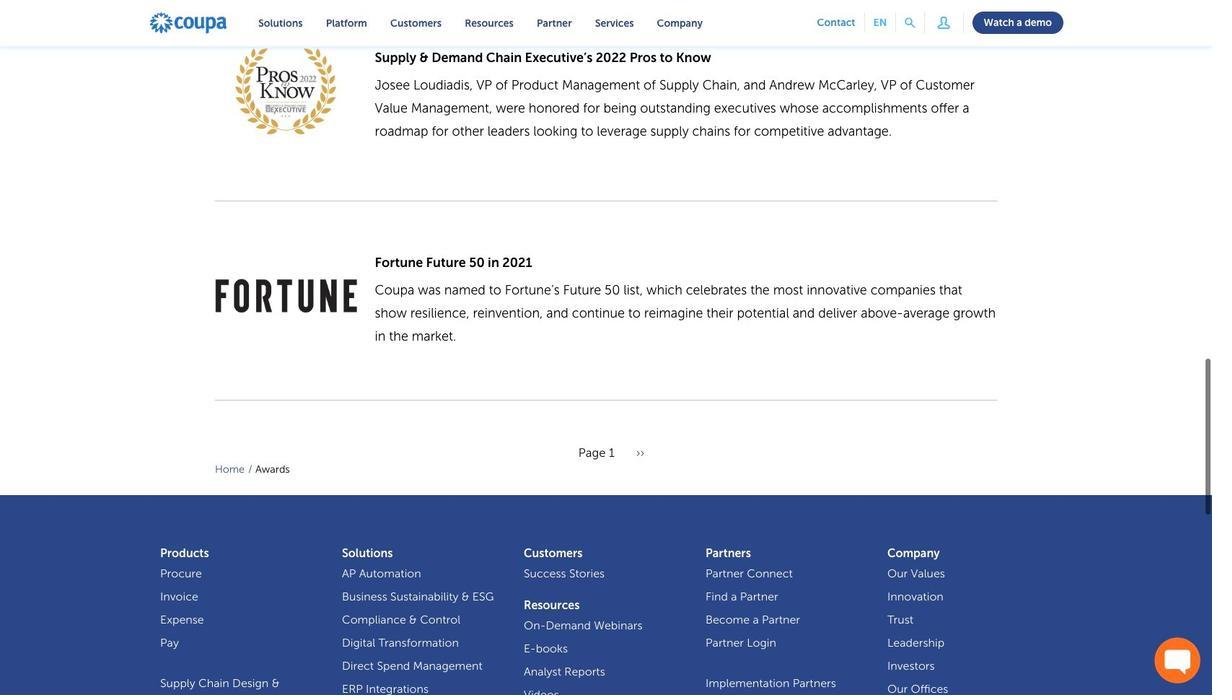 Task type: vqa. For each thing, say whether or not it's contained in the screenshot.
1st RR DONNELLEY image from right
no



Task type: locate. For each thing, give the bounding box(es) containing it.
fortune future 50 in 2021 image
[[215, 279, 358, 313]]

mag glass image
[[905, 18, 916, 28]]



Task type: describe. For each thing, give the bounding box(es) containing it.
platform_user_centric image
[[934, 12, 955, 33]]

home image
[[149, 12, 228, 35]]

supply & demand chain executive's 2022 pros to know image
[[216, 33, 356, 149]]



